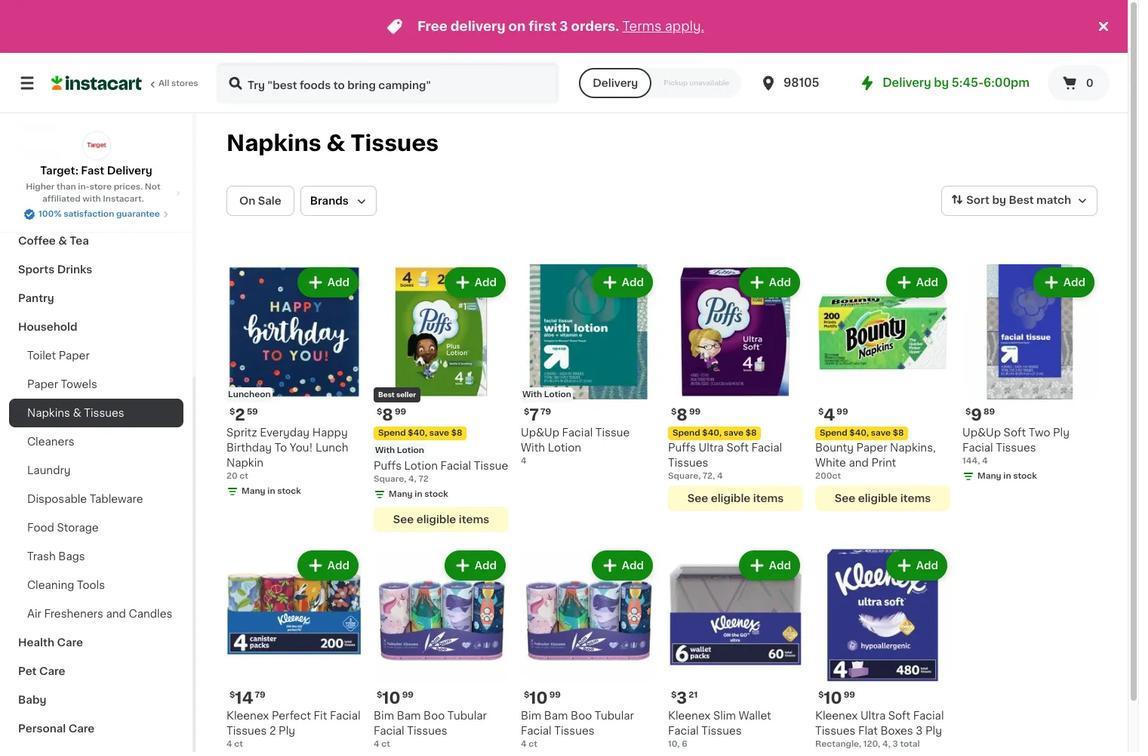 Task type: describe. For each thing, give the bounding box(es) containing it.
ply inside kleenex ultra soft facial tissues flat boxes 3 ply rectangle, 120, 4, 3 total
[[926, 726, 942, 736]]

food
[[27, 523, 54, 533]]

health
[[18, 637, 54, 648]]

tissues inside up&up soft two ply facial tissues 144, 4
[[996, 443, 1037, 453]]

facial inside kleenex slim wallet facial tissues 10, 6
[[668, 726, 699, 736]]

pet care
[[18, 666, 65, 677]]

free delivery on first 3 orders. terms apply.
[[418, 20, 705, 32]]

product group containing 9
[[963, 264, 1098, 486]]

spritz everyday happy birthday to you! lunch napkin 20 ct
[[227, 427, 348, 480]]

99 inside $ 4 99
[[837, 408, 849, 416]]

save for puffs lotion facial tissue
[[430, 429, 449, 437]]

two
[[1029, 427, 1051, 438]]

kleenex ultra soft facial tissues flat boxes 3 ply rectangle, 120, 4, 3 total
[[816, 711, 944, 752]]

& for the "napkins & tissues" link on the bottom left
[[73, 408, 81, 418]]

2 bim bam boo tubular facial tissues 4 ct from the left
[[521, 711, 634, 748]]

apply.
[[665, 20, 705, 32]]

all stores link
[[51, 62, 199, 104]]

disposable
[[27, 494, 87, 504]]

6
[[682, 740, 688, 748]]

than
[[57, 183, 76, 191]]

with
[[83, 195, 101, 203]]

coffee
[[18, 236, 56, 246]]

spend $40, save $8 for bounty paper napkins, white and print
[[820, 429, 904, 437]]

1 horizontal spatial with lotion
[[523, 390, 572, 399]]

3 $ 10 99 from the left
[[819, 690, 856, 706]]

product group containing 14
[[227, 548, 362, 751]]

sale
[[258, 196, 282, 206]]

napkin
[[227, 458, 264, 468]]

by for sort
[[993, 195, 1007, 206]]

stock for 9
[[1014, 472, 1038, 480]]

best seller
[[378, 391, 416, 398]]

spend $40, save $8 for puffs lotion facial tissue
[[378, 429, 463, 437]]

up&up for lotion
[[521, 427, 560, 438]]

paper towels link
[[9, 370, 184, 399]]

brands button
[[300, 186, 377, 216]]

food storage
[[27, 523, 99, 533]]

many in stock for 2
[[242, 487, 301, 495]]

kleenex perfect fit facial tissues 2 ply 4 ct
[[227, 711, 361, 748]]

100% satisfaction guarantee
[[39, 210, 160, 218]]

7
[[530, 407, 539, 423]]

1 boo from the left
[[424, 711, 445, 721]]

juice link
[[9, 169, 184, 198]]

sort
[[967, 195, 990, 206]]

pantry link
[[9, 284, 184, 313]]

satisfaction
[[64, 210, 114, 218]]

pantry
[[18, 293, 54, 304]]

stores
[[171, 79, 198, 88]]

& for soda & water 'link'
[[49, 207, 57, 218]]

tissues inside kleenex perfect fit facial tissues 2 ply 4 ct
[[227, 726, 267, 736]]

tissues inside puffs ultra soft facial tissues square, 72, 4
[[668, 458, 709, 468]]

affiliated
[[42, 195, 81, 203]]

see for square,
[[688, 493, 709, 504]]

everyday
[[260, 427, 310, 438]]

4 inside puffs ultra soft facial tissues square, 72, 4
[[717, 472, 723, 480]]

best for best match
[[1009, 195, 1034, 206]]

ply inside kleenex perfect fit facial tissues 2 ply 4 ct
[[279, 726, 295, 736]]

0 horizontal spatial see eligible items
[[393, 514, 490, 525]]

$ 8 99 for puffs lotion facial tissue
[[377, 407, 406, 423]]

flat
[[859, 726, 878, 736]]

napkins & tissues link
[[9, 399, 184, 427]]

0 button
[[1048, 65, 1110, 101]]

72
[[419, 475, 429, 483]]

best for best seller
[[378, 391, 395, 398]]

seller
[[396, 391, 416, 398]]

9
[[971, 407, 983, 423]]

1 vertical spatial napkins & tissues
[[27, 408, 124, 418]]

save for puffs ultra soft facial tissues
[[724, 429, 744, 437]]

0 horizontal spatial eligible
[[417, 514, 456, 525]]

facial inside kleenex ultra soft facial tissues flat boxes 3 ply rectangle, 120, 4, 3 total
[[914, 711, 944, 721]]

$8 for puffs ultra soft facial tissues
[[746, 429, 757, 437]]

kleenex for 10
[[816, 711, 858, 721]]

1 $ 10 99 from the left
[[377, 690, 414, 706]]

puffs for square,
[[374, 461, 402, 471]]

$ 4 99
[[819, 407, 849, 423]]

care for pet care
[[39, 666, 65, 677]]

$40, for bounty paper napkins, white and print
[[850, 429, 869, 437]]

100% satisfaction guarantee button
[[23, 205, 169, 221]]

2 $ 10 99 from the left
[[524, 690, 561, 706]]

2 tubular from the left
[[595, 711, 634, 721]]

delivery by 5:45-6:00pm link
[[859, 74, 1030, 92]]

soft for 10
[[889, 711, 911, 721]]

1 bim bam boo tubular facial tissues 4 ct from the left
[[374, 711, 487, 748]]

water
[[60, 207, 92, 218]]

items for soft
[[753, 493, 784, 504]]

square, inside puffs ultra soft facial tissues square, 72, 4
[[668, 472, 701, 480]]

and inside air fresheners and candles link
[[106, 609, 126, 619]]

59
[[247, 408, 258, 416]]

in for 2
[[268, 487, 275, 495]]

with up 7
[[523, 390, 542, 399]]

delivery inside target: fast delivery "link"
[[107, 165, 152, 176]]

ultra for spend $40, save $8
[[699, 443, 724, 453]]

lotion inside puffs lotion facial tissue square, 4, 72
[[404, 461, 438, 471]]

2 10 from the left
[[530, 690, 548, 706]]

Search field
[[218, 63, 558, 103]]

not
[[145, 183, 161, 191]]

product group containing 2
[[227, 264, 362, 501]]

10,
[[668, 740, 680, 748]]

free
[[418, 20, 448, 32]]

1 horizontal spatial stock
[[425, 490, 449, 498]]

service type group
[[579, 68, 742, 98]]

1 horizontal spatial many
[[389, 490, 413, 498]]

delivery for delivery
[[593, 78, 638, 88]]

on sale
[[239, 196, 282, 206]]

match
[[1037, 195, 1072, 206]]

candles
[[129, 609, 172, 619]]

soda & water
[[18, 207, 92, 218]]

0 horizontal spatial items
[[459, 514, 490, 525]]

1 horizontal spatial many in stock
[[389, 490, 449, 498]]

slim
[[714, 711, 736, 721]]

cleaning tools link
[[9, 571, 184, 600]]

89
[[984, 408, 996, 416]]

0 horizontal spatial see
[[393, 514, 414, 525]]

4 inside up&up soft two ply facial tissues 144, 4
[[983, 457, 988, 465]]

square, inside puffs lotion facial tissue square, 4, 72
[[374, 475, 407, 483]]

limited time offer region
[[0, 0, 1095, 53]]

8 for puffs ultra soft facial tissues
[[677, 407, 688, 423]]

spend for puffs ultra soft facial tissues
[[673, 429, 701, 437]]

1 vertical spatial with lotion
[[375, 446, 424, 455]]

orders.
[[571, 20, 620, 32]]

$ 9 89
[[966, 407, 996, 423]]

6:00pm
[[984, 77, 1030, 88]]

8 for puffs lotion facial tissue
[[382, 407, 393, 423]]

tissues inside kleenex slim wallet facial tissues 10, 6
[[702, 726, 742, 736]]

0 horizontal spatial napkins
[[27, 408, 70, 418]]

tea
[[70, 236, 89, 246]]

instacart logo image
[[51, 74, 142, 92]]

98105 button
[[760, 62, 850, 104]]

paper inside "link"
[[27, 379, 58, 390]]

2 boo from the left
[[571, 711, 592, 721]]

terms
[[623, 20, 662, 32]]

soft for spend $40, save $8
[[727, 443, 749, 453]]

tools
[[77, 580, 105, 591]]

2 inside kleenex perfect fit facial tissues 2 ply 4 ct
[[270, 726, 276, 736]]

sports
[[18, 264, 55, 275]]

sports drinks
[[18, 264, 92, 275]]

see eligible items for print
[[835, 493, 931, 504]]

soda & water link
[[9, 198, 184, 227]]

personal care
[[18, 724, 95, 734]]

1 tubular from the left
[[448, 711, 487, 721]]

trash bags
[[27, 551, 85, 562]]

many in stock for 9
[[978, 472, 1038, 480]]

toilet paper
[[27, 350, 90, 361]]

lotion inside the up&up facial tissue with lotion 4
[[548, 443, 582, 453]]

cheese
[[18, 150, 60, 160]]

21
[[689, 691, 698, 699]]

fast
[[81, 165, 104, 176]]

in for 9
[[1004, 472, 1012, 480]]

$ 3 21
[[671, 690, 698, 706]]

birthday
[[227, 443, 272, 453]]

household
[[18, 322, 77, 332]]

items for napkins,
[[901, 493, 931, 504]]

4 inside the up&up facial tissue with lotion 4
[[521, 457, 527, 465]]

fit
[[314, 711, 327, 721]]

200ct
[[816, 472, 841, 480]]

print
[[872, 458, 897, 468]]

3 inside limited time offer region
[[560, 20, 568, 32]]

health care
[[18, 637, 83, 648]]

personal
[[18, 724, 66, 734]]

baby
[[18, 695, 46, 705]]

air fresheners and candles
[[27, 609, 172, 619]]

4, inside kleenex ultra soft facial tissues flat boxes 3 ply rectangle, 120, 4, 3 total
[[883, 740, 891, 748]]

5:45-
[[952, 77, 984, 88]]

& for coffee & tea link
[[58, 236, 67, 246]]

stock for 2
[[277, 487, 301, 495]]

napkins,
[[890, 443, 936, 453]]

kleenex for 3
[[668, 711, 711, 721]]

guarantee
[[116, 210, 160, 218]]

to
[[275, 443, 287, 453]]

target:
[[40, 165, 78, 176]]



Task type: vqa. For each thing, say whether or not it's contained in the screenshot.
the topmost With Lotion
yes



Task type: locate. For each thing, give the bounding box(es) containing it.
laundry link
[[9, 456, 184, 485]]

by inside best match sort by field
[[993, 195, 1007, 206]]

stock down 72
[[425, 490, 449, 498]]

see eligible items
[[688, 493, 784, 504], [835, 493, 931, 504], [393, 514, 490, 525]]

79 for 14
[[255, 691, 266, 699]]

see eligible items button for print
[[816, 486, 951, 511]]

$8 inside product "group"
[[893, 429, 904, 437]]

3 down boxes
[[893, 740, 899, 748]]

see down puffs lotion facial tissue square, 4, 72
[[393, 514, 414, 525]]

$40,
[[408, 429, 428, 437], [703, 429, 722, 437], [850, 429, 869, 437]]

0 horizontal spatial $ 8 99
[[377, 407, 406, 423]]

98105
[[784, 77, 820, 88]]

kleenex
[[227, 711, 269, 721], [668, 711, 711, 721], [816, 711, 858, 721]]

0 vertical spatial tissue
[[596, 427, 630, 438]]

$ inside $ 9 89
[[966, 408, 971, 416]]

0 horizontal spatial with lotion
[[375, 446, 424, 455]]

2 horizontal spatial spend $40, save $8
[[820, 429, 904, 437]]

trash
[[27, 551, 56, 562]]

0 vertical spatial 2
[[235, 407, 245, 423]]

ultra up flat
[[861, 711, 886, 721]]

ply right two
[[1054, 427, 1070, 438]]

1 horizontal spatial ultra
[[861, 711, 886, 721]]

paper for bounty paper napkins, white and print 200ct
[[857, 443, 888, 453]]

many for 2
[[242, 487, 266, 495]]

paper inside bounty paper napkins, white and print 200ct
[[857, 443, 888, 453]]

$40, up puffs ultra soft facial tissues square, 72, 4
[[703, 429, 722, 437]]

best inside field
[[1009, 195, 1034, 206]]

cleaning
[[27, 580, 74, 591]]

square, left 72
[[374, 475, 407, 483]]

$40, for puffs lotion facial tissue
[[408, 429, 428, 437]]

many down napkin at the bottom left
[[242, 487, 266, 495]]

by right "sort"
[[993, 195, 1007, 206]]

care down fresheners
[[57, 637, 83, 648]]

$8 up napkins,
[[893, 429, 904, 437]]

facial inside the up&up facial tissue with lotion 4
[[562, 427, 593, 438]]

2 horizontal spatial $ 10 99
[[819, 690, 856, 706]]

2 save from the left
[[724, 429, 744, 437]]

& up brands dropdown button
[[327, 132, 345, 154]]

napkins
[[227, 132, 321, 154], [27, 408, 70, 418]]

0 horizontal spatial spend
[[378, 429, 406, 437]]

0 vertical spatial 79
[[541, 408, 551, 416]]

0 horizontal spatial tissue
[[474, 461, 508, 471]]

2 vertical spatial care
[[68, 724, 95, 734]]

delivery for delivery by 5:45-6:00pm
[[883, 77, 932, 88]]

0 horizontal spatial $40,
[[408, 429, 428, 437]]

with inside the up&up facial tissue with lotion 4
[[521, 443, 545, 453]]

napkins up cleaners
[[27, 408, 70, 418]]

2 horizontal spatial save
[[871, 429, 891, 437]]

2 spend from the left
[[673, 429, 701, 437]]

1 horizontal spatial save
[[724, 429, 744, 437]]

delivery
[[451, 20, 506, 32]]

napkins & tissues down 'towels'
[[27, 408, 124, 418]]

see
[[688, 493, 709, 504], [835, 493, 856, 504], [393, 514, 414, 525]]

1 horizontal spatial bim
[[521, 711, 542, 721]]

up&up facial tissue with lotion 4
[[521, 427, 630, 465]]

1 up&up from the left
[[521, 427, 560, 438]]

items down puffs lotion facial tissue square, 4, 72
[[459, 514, 490, 525]]

items down napkins,
[[901, 493, 931, 504]]

0 horizontal spatial ply
[[279, 726, 295, 736]]

2 horizontal spatial see
[[835, 493, 856, 504]]

many in stock down up&up soft two ply facial tissues 144, 4
[[978, 472, 1038, 480]]

rectangle,
[[816, 740, 862, 748]]

see eligible items for square,
[[688, 493, 784, 504]]

3 up "total"
[[916, 726, 923, 736]]

2 bim from the left
[[521, 711, 542, 721]]

eligible down print in the right of the page
[[858, 493, 898, 504]]

and inside bounty paper napkins, white and print 200ct
[[849, 458, 869, 468]]

in down spritz everyday happy birthday to you! lunch napkin 20 ct
[[268, 487, 275, 495]]

see eligible items down print in the right of the page
[[835, 493, 931, 504]]

kleenex down $ 3 21
[[668, 711, 711, 721]]

1 horizontal spatial napkins & tissues
[[227, 132, 439, 154]]

& down affiliated
[[49, 207, 57, 218]]

spend up puffs ultra soft facial tissues square, 72, 4
[[673, 429, 701, 437]]

ct inside kleenex perfect fit facial tissues 2 ply 4 ct
[[234, 740, 243, 748]]

8 up puffs ultra soft facial tissues square, 72, 4
[[677, 407, 688, 423]]

delivery
[[883, 77, 932, 88], [593, 78, 638, 88], [107, 165, 152, 176]]

2 horizontal spatial eligible
[[858, 493, 898, 504]]

product group containing 7
[[521, 264, 656, 467]]

0 vertical spatial napkins
[[227, 132, 321, 154]]

pet care link
[[9, 657, 184, 686]]

see down 72,
[[688, 493, 709, 504]]

0 horizontal spatial napkins & tissues
[[27, 408, 124, 418]]

spend $40, save $8 down seller at the bottom of page
[[378, 429, 463, 437]]

up&up down $ 9 89
[[963, 427, 1001, 438]]

tissues inside kleenex ultra soft facial tissues flat boxes 3 ply rectangle, 120, 4, 3 total
[[816, 726, 856, 736]]

care right pet
[[39, 666, 65, 677]]

1 $8 from the left
[[451, 429, 463, 437]]

by for delivery
[[934, 77, 949, 88]]

1 horizontal spatial soft
[[889, 711, 911, 721]]

spend $40, save $8 up 'bounty' on the bottom
[[820, 429, 904, 437]]

2 horizontal spatial see eligible items
[[835, 493, 931, 504]]

by left 5:45-
[[934, 77, 949, 88]]

soft inside kleenex ultra soft facial tissues flat boxes 3 ply rectangle, 120, 4, 3 total
[[889, 711, 911, 721]]

soft
[[1004, 427, 1026, 438], [727, 443, 749, 453], [889, 711, 911, 721]]

see eligible items button down 72
[[374, 507, 509, 532]]

2 spend $40, save $8 from the left
[[673, 429, 757, 437]]

puffs lotion facial tissue square, 4, 72
[[374, 461, 508, 483]]

2 horizontal spatial $40,
[[850, 429, 869, 437]]

see down 200ct
[[835, 493, 856, 504]]

items down puffs ultra soft facial tissues square, 72, 4
[[753, 493, 784, 504]]

in-
[[78, 183, 90, 191]]

1 horizontal spatial spend
[[673, 429, 701, 437]]

1 kleenex from the left
[[227, 711, 269, 721]]

4 inside kleenex perfect fit facial tissues 2 ply 4 ct
[[227, 740, 232, 748]]

kleenex up rectangle,
[[816, 711, 858, 721]]

in down 72
[[415, 490, 423, 498]]

1 8 from the left
[[382, 407, 393, 423]]

ultra inside puffs ultra soft facial tissues square, 72, 4
[[699, 443, 724, 453]]

kleenex inside kleenex perfect fit facial tissues 2 ply 4 ct
[[227, 711, 269, 721]]

1 horizontal spatial up&up
[[963, 427, 1001, 438]]

ply inside up&up soft two ply facial tissues 144, 4
[[1054, 427, 1070, 438]]

see eligible items button down 72,
[[668, 486, 804, 511]]

up&up for facial
[[963, 427, 1001, 438]]

eligible down 72
[[417, 514, 456, 525]]

eligible
[[711, 493, 751, 504], [858, 493, 898, 504], [417, 514, 456, 525]]

3 $8 from the left
[[893, 429, 904, 437]]

1 vertical spatial best
[[378, 391, 395, 398]]

napkins & tissues
[[227, 132, 439, 154], [27, 408, 124, 418]]

4, inside puffs lotion facial tissue square, 4, 72
[[409, 475, 417, 483]]

delivery up prices.
[[107, 165, 152, 176]]

2 $40, from the left
[[703, 429, 722, 437]]

care for health care
[[57, 637, 83, 648]]

4, left 72
[[409, 475, 417, 483]]

0 horizontal spatial best
[[378, 391, 395, 398]]

eligible for square,
[[711, 493, 751, 504]]

2 $ 8 99 from the left
[[671, 407, 701, 423]]

1 horizontal spatial 8
[[677, 407, 688, 423]]

0 horizontal spatial by
[[934, 77, 949, 88]]

soda
[[18, 207, 46, 218]]

0 horizontal spatial soft
[[727, 443, 749, 453]]

product group containing 4
[[816, 264, 951, 511]]

0 horizontal spatial and
[[106, 609, 126, 619]]

many down puffs lotion facial tissue square, 4, 72
[[389, 490, 413, 498]]

many down 144, at the right bottom
[[978, 472, 1002, 480]]

on
[[239, 196, 256, 206]]

1 horizontal spatial bim bam boo tubular facial tissues 4 ct
[[521, 711, 634, 748]]

& inside 'link'
[[49, 207, 57, 218]]

2 bam from the left
[[544, 711, 568, 721]]

best
[[1009, 195, 1034, 206], [378, 391, 395, 398]]

& left tea
[[58, 236, 67, 246]]

wallet
[[739, 711, 772, 721]]

paper
[[59, 350, 90, 361], [27, 379, 58, 390], [857, 443, 888, 453]]

1 horizontal spatial $40,
[[703, 429, 722, 437]]

stock
[[1014, 472, 1038, 480], [277, 487, 301, 495], [425, 490, 449, 498]]

facial inside up&up soft two ply facial tissues 144, 4
[[963, 443, 994, 453]]

0 horizontal spatial stock
[[277, 487, 301, 495]]

see eligible items down 72
[[393, 514, 490, 525]]

higher than in-store prices. not affiliated with instacart. link
[[12, 181, 181, 205]]

facial inside kleenex perfect fit facial tissues 2 ply 4 ct
[[330, 711, 361, 721]]

$ 2 59
[[230, 407, 258, 423]]

first
[[529, 20, 557, 32]]

target: fast delivery logo image
[[82, 131, 111, 160]]

1 save from the left
[[430, 429, 449, 437]]

0 vertical spatial by
[[934, 77, 949, 88]]

1 horizontal spatial eligible
[[711, 493, 751, 504]]

spend $40, save $8 for puffs ultra soft facial tissues
[[673, 429, 757, 437]]

product group containing 3
[[668, 548, 804, 752]]

$ inside $ 14 79
[[230, 691, 235, 699]]

20
[[227, 472, 238, 480]]

storage
[[57, 523, 99, 533]]

paper down the toilet
[[27, 379, 58, 390]]

bakery
[[18, 121, 56, 131]]

3 $40, from the left
[[850, 429, 869, 437]]

1 vertical spatial by
[[993, 195, 1007, 206]]

ultra for 10
[[861, 711, 886, 721]]

with
[[523, 390, 542, 399], [521, 443, 545, 453], [375, 446, 395, 455]]

save up bounty paper napkins, white and print 200ct
[[871, 429, 891, 437]]

spend down best seller
[[378, 429, 406, 437]]

0 horizontal spatial ultra
[[699, 443, 724, 453]]

paper up print in the right of the page
[[857, 443, 888, 453]]

in down up&up soft two ply facial tissues 144, 4
[[1004, 472, 1012, 480]]

1 vertical spatial 2
[[270, 726, 276, 736]]

ultra
[[699, 443, 724, 453], [861, 711, 886, 721]]

puffs inside puffs lotion facial tissue square, 4, 72
[[374, 461, 402, 471]]

target: fast delivery
[[40, 165, 152, 176]]

3 save from the left
[[871, 429, 891, 437]]

$40, up 'bounty' on the bottom
[[850, 429, 869, 437]]

79 inside $ 7 79
[[541, 408, 551, 416]]

None search field
[[216, 62, 560, 104]]

2 horizontal spatial paper
[[857, 443, 888, 453]]

happy
[[312, 427, 348, 438]]

square,
[[668, 472, 701, 480], [374, 475, 407, 483]]

ultra up 72,
[[699, 443, 724, 453]]

paper for toilet paper
[[59, 350, 90, 361]]

&
[[327, 132, 345, 154], [49, 207, 57, 218], [58, 236, 67, 246], [73, 408, 81, 418]]

soft inside up&up soft two ply facial tissues 144, 4
[[1004, 427, 1026, 438]]

& down 'towels'
[[73, 408, 81, 418]]

paper towels
[[27, 379, 97, 390]]

1 horizontal spatial $ 10 99
[[524, 690, 561, 706]]

0 vertical spatial 4,
[[409, 475, 417, 483]]

4, right '120,'
[[883, 740, 891, 748]]

0 horizontal spatial 8
[[382, 407, 393, 423]]

2 down perfect
[[270, 726, 276, 736]]

save up puffs lotion facial tissue square, 4, 72
[[430, 429, 449, 437]]

see for print
[[835, 493, 856, 504]]

120,
[[864, 740, 881, 748]]

1 vertical spatial paper
[[27, 379, 58, 390]]

care down baby link
[[68, 724, 95, 734]]

stock down spritz everyday happy birthday to you! lunch napkin 20 ct
[[277, 487, 301, 495]]

$ inside $ 2 59
[[230, 408, 235, 416]]

2 vertical spatial soft
[[889, 711, 911, 721]]

1 horizontal spatial tubular
[[595, 711, 634, 721]]

toilet
[[27, 350, 56, 361]]

10
[[382, 690, 401, 706], [530, 690, 548, 706], [824, 690, 843, 706]]

0 vertical spatial care
[[57, 637, 83, 648]]

3 spend $40, save $8 from the left
[[820, 429, 904, 437]]

save
[[430, 429, 449, 437], [724, 429, 744, 437], [871, 429, 891, 437]]

1 horizontal spatial boo
[[571, 711, 592, 721]]

2 up&up from the left
[[963, 427, 1001, 438]]

2 left '59'
[[235, 407, 245, 423]]

2 $8 from the left
[[746, 429, 757, 437]]

cleaning tools
[[27, 580, 105, 591]]

ply right boxes
[[926, 726, 942, 736]]

facial inside puffs lotion facial tissue square, 4, 72
[[441, 461, 471, 471]]

and left print in the right of the page
[[849, 458, 869, 468]]

up&up soft two ply facial tissues 144, 4
[[963, 427, 1070, 465]]

delivery inside delivery button
[[593, 78, 638, 88]]

2 horizontal spatial delivery
[[883, 77, 932, 88]]

spend $40, save $8 up puffs ultra soft facial tissues square, 72, 4
[[673, 429, 757, 437]]

and left candles
[[106, 609, 126, 619]]

ct inside spritz everyday happy birthday to you! lunch napkin 20 ct
[[240, 472, 248, 480]]

sort by
[[967, 195, 1007, 206]]

2 horizontal spatial items
[[901, 493, 931, 504]]

0 vertical spatial paper
[[59, 350, 90, 361]]

1 horizontal spatial and
[[849, 458, 869, 468]]

towels
[[61, 379, 97, 390]]

see inside product "group"
[[835, 493, 856, 504]]

0 horizontal spatial puffs
[[374, 461, 402, 471]]

with lotion up $ 7 79
[[523, 390, 572, 399]]

4,
[[409, 475, 417, 483], [883, 740, 891, 748]]

$ inside $ 3 21
[[671, 691, 677, 699]]

0 horizontal spatial in
[[268, 487, 275, 495]]

napkins up the sale
[[227, 132, 321, 154]]

ply down perfect
[[279, 726, 295, 736]]

$40, down seller at the bottom of page
[[408, 429, 428, 437]]

delivery left 5:45-
[[883, 77, 932, 88]]

many for 9
[[978, 472, 1002, 480]]

save up puffs ultra soft facial tissues square, 72, 4
[[724, 429, 744, 437]]

spritz
[[227, 427, 257, 438]]

many in stock
[[978, 472, 1038, 480], [242, 487, 301, 495], [389, 490, 449, 498]]

$8 for bounty paper napkins, white and print
[[893, 429, 904, 437]]

1 horizontal spatial in
[[415, 490, 423, 498]]

0 horizontal spatial bam
[[397, 711, 421, 721]]

0 horizontal spatial 4,
[[409, 475, 417, 483]]

1 horizontal spatial items
[[753, 493, 784, 504]]

best left seller at the bottom of page
[[378, 391, 395, 398]]

1 horizontal spatial paper
[[59, 350, 90, 361]]

perfect
[[272, 711, 311, 721]]

lunch
[[316, 443, 348, 453]]

79 for 7
[[541, 408, 551, 416]]

1 horizontal spatial ply
[[926, 726, 942, 736]]

3 kleenex from the left
[[816, 711, 858, 721]]

3 spend from the left
[[820, 429, 848, 437]]

3 right 'first'
[[560, 20, 568, 32]]

spend for puffs lotion facial tissue
[[378, 429, 406, 437]]

product group
[[227, 264, 362, 501], [374, 264, 509, 532], [521, 264, 656, 467], [668, 264, 804, 511], [816, 264, 951, 511], [963, 264, 1098, 486], [227, 548, 362, 751], [374, 548, 509, 752], [521, 548, 656, 751], [668, 548, 804, 752], [816, 548, 951, 752]]

$8 up puffs lotion facial tissue square, 4, 72
[[451, 429, 463, 437]]

delivery inside delivery by 5:45-6:00pm link
[[883, 77, 932, 88]]

luncheon
[[228, 390, 271, 399]]

kleenex down $ 14 79
[[227, 711, 269, 721]]

best left match
[[1009, 195, 1034, 206]]

1 vertical spatial tissue
[[474, 461, 508, 471]]

eligible down 72,
[[711, 493, 751, 504]]

instacart.
[[103, 195, 144, 203]]

best match
[[1009, 195, 1072, 206]]

0 horizontal spatial $8
[[451, 429, 463, 437]]

0 horizontal spatial tubular
[[448, 711, 487, 721]]

many in stock down 72
[[389, 490, 449, 498]]

1 horizontal spatial bam
[[544, 711, 568, 721]]

2 kleenex from the left
[[668, 711, 711, 721]]

tableware
[[90, 494, 143, 504]]

puffs for tissues
[[668, 443, 696, 453]]

79 right 7
[[541, 408, 551, 416]]

0 vertical spatial napkins & tissues
[[227, 132, 439, 154]]

1 spend $40, save $8 from the left
[[378, 429, 463, 437]]

see eligible items down 72,
[[688, 493, 784, 504]]

1 $ 8 99 from the left
[[377, 407, 406, 423]]

1 horizontal spatial 4,
[[883, 740, 891, 748]]

1 horizontal spatial square,
[[668, 472, 701, 480]]

1 horizontal spatial see eligible items button
[[668, 486, 804, 511]]

2 vertical spatial paper
[[857, 443, 888, 453]]

1 horizontal spatial kleenex
[[668, 711, 711, 721]]

cleaners
[[27, 437, 74, 447]]

$ inside $ 7 79
[[524, 408, 530, 416]]

8
[[382, 407, 393, 423], [677, 407, 688, 423]]

1 vertical spatial napkins
[[27, 408, 70, 418]]

all
[[159, 79, 169, 88]]

79 right 14
[[255, 691, 266, 699]]

$ 8 99 down best seller
[[377, 407, 406, 423]]

$40, for puffs ultra soft facial tissues
[[703, 429, 722, 437]]

kleenex for 14
[[227, 711, 269, 721]]

1 $40, from the left
[[408, 429, 428, 437]]

0 horizontal spatial spend $40, save $8
[[378, 429, 463, 437]]

by inside delivery by 5:45-6:00pm link
[[934, 77, 949, 88]]

ultra inside kleenex ultra soft facial tissues flat boxes 3 ply rectangle, 120, 4, 3 total
[[861, 711, 886, 721]]

$ 7 79
[[524, 407, 551, 423]]

facial inside puffs ultra soft facial tissues square, 72, 4
[[752, 443, 783, 453]]

2 horizontal spatial 10
[[824, 690, 843, 706]]

1 vertical spatial ultra
[[861, 711, 886, 721]]

coffee & tea
[[18, 236, 89, 246]]

up&up inside up&up soft two ply facial tissues 144, 4
[[963, 427, 1001, 438]]

spend up 'bounty' on the bottom
[[820, 429, 848, 437]]

0 horizontal spatial $ 10 99
[[377, 690, 414, 706]]

spend for bounty paper napkins, white and print
[[820, 429, 848, 437]]

terms apply. link
[[623, 20, 705, 32]]

0 horizontal spatial square,
[[374, 475, 407, 483]]

$ 8 99 up puffs ultra soft facial tissues square, 72, 4
[[671, 407, 701, 423]]

many in stock down napkin at the bottom left
[[242, 487, 301, 495]]

0 horizontal spatial 79
[[255, 691, 266, 699]]

personal care link
[[9, 714, 184, 743]]

tissue inside the up&up facial tissue with lotion 4
[[596, 427, 630, 438]]

1 horizontal spatial 2
[[270, 726, 276, 736]]

1 bam from the left
[[397, 711, 421, 721]]

72,
[[703, 472, 715, 480]]

$ inside $ 4 99
[[819, 408, 824, 416]]

stock down up&up soft two ply facial tissues 144, 4
[[1014, 472, 1038, 480]]

cleaners link
[[9, 427, 184, 456]]

delivery down orders.
[[593, 78, 638, 88]]

1 10 from the left
[[382, 690, 401, 706]]

$
[[230, 408, 235, 416], [377, 408, 382, 416], [524, 408, 530, 416], [671, 408, 677, 416], [819, 408, 824, 416], [966, 408, 971, 416], [230, 691, 235, 699], [377, 691, 382, 699], [524, 691, 530, 699], [671, 691, 677, 699], [819, 691, 824, 699]]

3 10 from the left
[[824, 690, 843, 706]]

1 vertical spatial soft
[[727, 443, 749, 453]]

puffs inside puffs ultra soft facial tissues square, 72, 4
[[668, 443, 696, 453]]

1 horizontal spatial 79
[[541, 408, 551, 416]]

facial
[[562, 427, 593, 438], [752, 443, 783, 453], [963, 443, 994, 453], [441, 461, 471, 471], [330, 711, 361, 721], [914, 711, 944, 721], [374, 726, 405, 736], [521, 726, 552, 736], [668, 726, 699, 736]]

paper up 'towels'
[[59, 350, 90, 361]]

kleenex inside kleenex ultra soft facial tissues flat boxes 3 ply rectangle, 120, 4, 3 total
[[816, 711, 858, 721]]

kleenex inside kleenex slim wallet facial tissues 10, 6
[[668, 711, 711, 721]]

soft inside puffs ultra soft facial tissues square, 72, 4
[[727, 443, 749, 453]]

4
[[824, 407, 835, 423], [521, 457, 527, 465], [983, 457, 988, 465], [717, 472, 723, 480], [227, 740, 232, 748], [374, 740, 380, 748], [521, 740, 527, 748]]

1 horizontal spatial puffs
[[668, 443, 696, 453]]

square, left 72,
[[668, 472, 701, 480]]

up&up inside the up&up facial tissue with lotion 4
[[521, 427, 560, 438]]

with right lunch
[[375, 446, 395, 455]]

0 vertical spatial soft
[[1004, 427, 1026, 438]]

cheese link
[[9, 140, 184, 169]]

napkins & tissues up brands
[[227, 132, 439, 154]]

baby link
[[9, 686, 184, 714]]

0 vertical spatial puffs
[[668, 443, 696, 453]]

1 horizontal spatial napkins
[[227, 132, 321, 154]]

tissue inside puffs lotion facial tissue square, 4, 72
[[474, 461, 508, 471]]

0 vertical spatial ultra
[[699, 443, 724, 453]]

0 horizontal spatial bim bam boo tubular facial tissues 4 ct
[[374, 711, 487, 748]]

1 vertical spatial and
[[106, 609, 126, 619]]

see eligible items button down print in the right of the page
[[816, 486, 951, 511]]

0 horizontal spatial see eligible items button
[[374, 507, 509, 532]]

0 vertical spatial best
[[1009, 195, 1034, 206]]

1 spend from the left
[[378, 429, 406, 437]]

0 horizontal spatial boo
[[424, 711, 445, 721]]

2 horizontal spatial ply
[[1054, 427, 1070, 438]]

$8 for puffs lotion facial tissue
[[451, 429, 463, 437]]

3 left 21
[[677, 690, 687, 706]]

144,
[[963, 457, 981, 465]]

with lotion
[[523, 390, 572, 399], [375, 446, 424, 455]]

care for personal care
[[68, 724, 95, 734]]

eligible for print
[[858, 493, 898, 504]]

$ 8 99 for puffs ultra soft facial tissues
[[671, 407, 701, 423]]

2 8 from the left
[[677, 407, 688, 423]]

all stores
[[159, 79, 198, 88]]

save for bounty paper napkins, white and print
[[871, 429, 891, 437]]

with lotion up 72
[[375, 446, 424, 455]]

up&up down $ 7 79
[[521, 427, 560, 438]]

1 bim from the left
[[374, 711, 394, 721]]

2 horizontal spatial see eligible items button
[[816, 486, 951, 511]]

toilet paper link
[[9, 341, 184, 370]]

2 horizontal spatial spend
[[820, 429, 848, 437]]

99
[[395, 408, 406, 416], [689, 408, 701, 416], [837, 408, 849, 416], [402, 691, 414, 699], [550, 691, 561, 699], [844, 691, 856, 699]]

79 inside $ 14 79
[[255, 691, 266, 699]]

higher
[[26, 183, 55, 191]]

$8 up puffs ultra soft facial tissues square, 72, 4
[[746, 429, 757, 437]]

see eligible items button for square,
[[668, 486, 804, 511]]

with down 7
[[521, 443, 545, 453]]

Best match Sort by field
[[942, 186, 1098, 216]]

8 down best seller
[[382, 407, 393, 423]]



